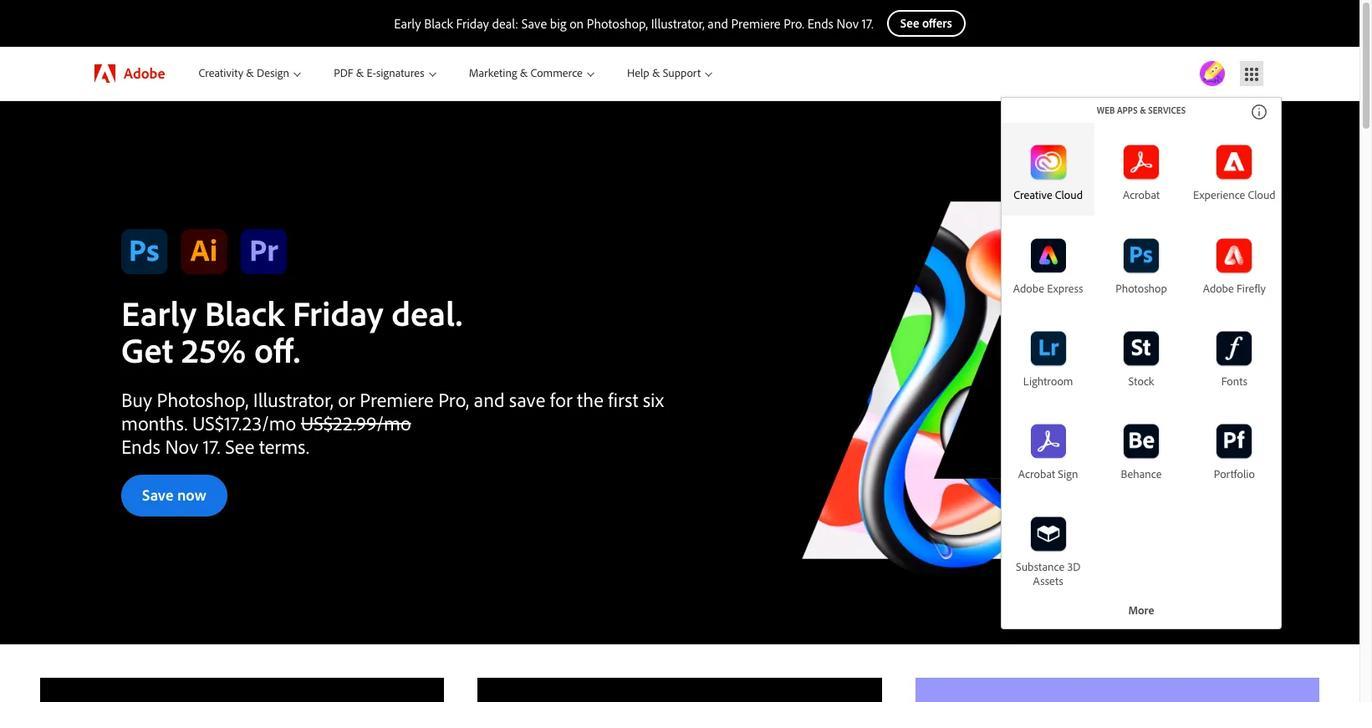 Task type: vqa. For each thing, say whether or not it's contained in the screenshot.
based
no



Task type: describe. For each thing, give the bounding box(es) containing it.
and inside buy photoshop, illustrator, or premiere pro, and save for the first six months.
[[474, 387, 505, 412]]

see terms link
[[225, 434, 306, 459]]

save now
[[142, 485, 207, 505]]

creative
[[1014, 187, 1053, 202]]

stock link
[[1095, 309, 1188, 389]]

0 horizontal spatial save
[[142, 485, 174, 505]]

assets
[[1033, 574, 1064, 589]]

services
[[1149, 105, 1186, 116]]

acrobat for acrobat
[[1123, 187, 1160, 202]]

early for early black friday deal: save big on photoshop, illustrator, and premiere pro. ends nov 17.
[[394, 15, 421, 32]]

adobe for adobe
[[124, 64, 165, 83]]

adobe firefly
[[1203, 281, 1266, 296]]

pro,
[[438, 387, 469, 412]]

pdf
[[334, 65, 353, 80]]

ends inside the "us$17.23/mo us$22.99/mo ends nov 17. see terms ."
[[121, 434, 160, 459]]

cloud for experience cloud
[[1248, 187, 1276, 202]]

web
[[1097, 105, 1115, 116]]

& for pdf
[[356, 65, 364, 80]]

help
[[627, 65, 650, 80]]

1 horizontal spatial nov
[[837, 15, 859, 32]]

save
[[509, 387, 546, 412]]

portfolio link
[[1188, 402, 1281, 482]]

firefly
[[1237, 281, 1266, 296]]

adobe express link
[[1002, 217, 1095, 296]]

photoshop link
[[1095, 217, 1188, 296]]

the
[[577, 387, 604, 412]]

adobe link
[[78, 47, 182, 100]]

early black friday deal: save big on photoshop, illustrator, and premiere pro. ends nov 17.
[[394, 15, 874, 32]]

off.
[[254, 327, 300, 372]]

photoshop, inside buy photoshop, illustrator, or premiere pro, and save for the first six months.
[[157, 387, 249, 412]]

help & support button
[[611, 47, 729, 100]]

design
[[257, 65, 289, 80]]

& right apps
[[1140, 105, 1147, 116]]

early black friday deal. get 25% off.
[[121, 290, 463, 372]]

friday for deal.
[[293, 290, 384, 335]]

1 horizontal spatial and
[[708, 15, 728, 32]]

experience cloud
[[1193, 187, 1276, 202]]

substance 3d assets
[[1016, 560, 1081, 589]]

lightroom link
[[1002, 309, 1095, 389]]

creative cloud link
[[1002, 123, 1095, 202]]

0 vertical spatial ends
[[808, 15, 834, 32]]

save now link
[[121, 475, 227, 517]]

buy
[[121, 387, 152, 412]]

.
[[306, 434, 309, 459]]

black for save
[[424, 15, 453, 32]]

substance 3d assets link
[[1002, 495, 1095, 589]]

25%
[[181, 327, 246, 372]]

creative cloud
[[1014, 187, 1083, 202]]

behance link
[[1095, 402, 1188, 482]]

3d
[[1068, 560, 1081, 575]]

six
[[643, 387, 664, 412]]

acrobat for acrobat sign
[[1019, 467, 1056, 482]]

adobe for adobe express
[[1013, 281, 1045, 296]]

help & support
[[627, 65, 701, 80]]

first
[[608, 387, 639, 412]]

illustrator, inside buy photoshop, illustrator, or premiere pro, and save for the first six months.
[[253, 387, 334, 412]]

deal:
[[492, 15, 519, 32]]

fonts
[[1222, 374, 1248, 389]]

creativity & design
[[199, 65, 289, 80]]

1 horizontal spatial premiere
[[731, 15, 781, 32]]

0 vertical spatial illustrator,
[[651, 15, 705, 32]]

pdf & e-signatures button
[[317, 47, 452, 100]]

black for get
[[205, 290, 284, 335]]

support
[[663, 65, 701, 80]]

on
[[570, 15, 584, 32]]

adobe for adobe firefly
[[1203, 281, 1234, 296]]



Task type: locate. For each thing, give the bounding box(es) containing it.
2 cloud from the left
[[1248, 187, 1276, 202]]

signatures
[[376, 65, 424, 80]]

black
[[424, 15, 453, 32], [205, 290, 284, 335]]

lightroom
[[1024, 374, 1073, 389]]

information image
[[1251, 104, 1268, 120]]

nov up save now
[[165, 434, 198, 459]]

0 horizontal spatial illustrator,
[[253, 387, 334, 412]]

friday inside the early black friday deal. get 25% off.
[[293, 290, 384, 335]]

adobe left the firefly at right top
[[1203, 281, 1234, 296]]

&
[[246, 65, 254, 80], [356, 65, 364, 80], [520, 65, 528, 80], [652, 65, 660, 80], [1140, 105, 1147, 116]]

1 horizontal spatial photoshop,
[[587, 15, 648, 32]]

0 vertical spatial nov
[[837, 15, 859, 32]]

marketing & commerce
[[469, 65, 583, 80]]

cloud for creative cloud
[[1055, 187, 1083, 202]]

illustrator,
[[651, 15, 705, 32], [253, 387, 334, 412]]

and up help & support dropdown button
[[708, 15, 728, 32]]

illustrator, up support
[[651, 15, 705, 32]]

nov inside the "us$17.23/mo us$22.99/mo ends nov 17. see terms ."
[[165, 434, 198, 459]]

0 horizontal spatial cloud
[[1055, 187, 1083, 202]]

marketing
[[469, 65, 517, 80]]

acrobat link
[[1095, 123, 1188, 202]]

0 vertical spatial 17.
[[862, 15, 874, 32]]

acrobat sign link
[[1002, 402, 1095, 482]]

or
[[338, 387, 355, 412]]

acrobat sign
[[1019, 467, 1078, 482]]

& for help
[[652, 65, 660, 80]]

us$17.23/mo us$22.99/mo ends nov 17. see terms .
[[121, 411, 411, 459]]

1 horizontal spatial acrobat
[[1123, 187, 1160, 202]]

1 vertical spatial and
[[474, 387, 505, 412]]

& inside dropdown button
[[652, 65, 660, 80]]

premiere
[[731, 15, 781, 32], [360, 387, 434, 412]]

& left e- on the left top
[[356, 65, 364, 80]]

0 vertical spatial save
[[522, 15, 547, 32]]

portfolio
[[1214, 467, 1255, 482]]

web apps & services heading
[[1014, 105, 1270, 116]]

experience cloud link
[[1188, 123, 1281, 202]]

premiere inside buy photoshop, illustrator, or premiere pro, and save for the first six months.
[[360, 387, 434, 412]]

17. left see
[[203, 434, 220, 459]]

save
[[522, 15, 547, 32], [142, 485, 174, 505]]

0 horizontal spatial ends
[[121, 434, 160, 459]]

1 horizontal spatial black
[[424, 15, 453, 32]]

us$17.23/mo
[[192, 411, 296, 436]]

us$22.99/mo
[[301, 411, 411, 436]]

behance
[[1121, 467, 1162, 482]]

1 vertical spatial illustrator,
[[253, 387, 334, 412]]

1 horizontal spatial save
[[522, 15, 547, 32]]

1 vertical spatial black
[[205, 290, 284, 335]]

photoshop,
[[587, 15, 648, 32], [157, 387, 249, 412]]

ends
[[808, 15, 834, 32], [121, 434, 160, 459]]

0 vertical spatial photoshop,
[[587, 15, 648, 32]]

express
[[1047, 281, 1084, 296]]

0 horizontal spatial adobe
[[124, 64, 165, 83]]

photoshop, right on
[[587, 15, 648, 32]]

get
[[121, 327, 173, 372]]

adobe
[[124, 64, 165, 83], [1013, 281, 1045, 296], [1203, 281, 1234, 296]]

1 horizontal spatial early
[[394, 15, 421, 32]]

web apps & services
[[1097, 105, 1186, 116]]

1 cloud from the left
[[1055, 187, 1083, 202]]

1 vertical spatial premiere
[[360, 387, 434, 412]]

cloud right experience
[[1248, 187, 1276, 202]]

0 horizontal spatial black
[[205, 290, 284, 335]]

1 vertical spatial 17.
[[203, 434, 220, 459]]

acrobat left the sign
[[1019, 467, 1056, 482]]

0 horizontal spatial friday
[[293, 290, 384, 335]]

acrobat up 'photoshop' link
[[1123, 187, 1160, 202]]

17.
[[862, 15, 874, 32], [203, 434, 220, 459]]

1 vertical spatial friday
[[293, 290, 384, 335]]

cloud right creative
[[1055, 187, 1083, 202]]

& for marketing
[[520, 65, 528, 80]]

and right the pro, at left
[[474, 387, 505, 412]]

creativity & design button
[[182, 47, 317, 100]]

adobe left express
[[1013, 281, 1045, 296]]

& left design at the top left
[[246, 65, 254, 80]]

substance
[[1016, 560, 1065, 575]]

1 horizontal spatial cloud
[[1248, 187, 1276, 202]]

terms
[[259, 434, 306, 459]]

1 horizontal spatial friday
[[456, 15, 489, 32]]

black inside the early black friday deal. get 25% off.
[[205, 290, 284, 335]]

see
[[225, 434, 254, 459]]

1 horizontal spatial 17.
[[862, 15, 874, 32]]

adobe express
[[1013, 281, 1084, 296]]

2 horizontal spatial adobe
[[1203, 281, 1234, 296]]

& right marketing
[[520, 65, 528, 80]]

0 horizontal spatial early
[[121, 290, 197, 335]]

0 horizontal spatial nov
[[165, 434, 198, 459]]

commerce
[[531, 65, 583, 80]]

0 horizontal spatial photoshop,
[[157, 387, 249, 412]]

1 vertical spatial save
[[142, 485, 174, 505]]

save left big
[[522, 15, 547, 32]]

0 vertical spatial premiere
[[731, 15, 781, 32]]

e-
[[367, 65, 376, 80]]

buy photoshop, illustrator, or premiere pro, and save for the first six months.
[[121, 387, 664, 436]]

0 vertical spatial acrobat
[[1123, 187, 1160, 202]]

deal.
[[392, 290, 463, 335]]

early
[[394, 15, 421, 32], [121, 290, 197, 335]]

stock
[[1129, 374, 1155, 389]]

nov right the pro.
[[837, 15, 859, 32]]

adobe firefly link
[[1188, 217, 1281, 296]]

more
[[1129, 603, 1155, 618]]

photoshop
[[1116, 281, 1167, 296]]

acrobat
[[1123, 187, 1160, 202], [1019, 467, 1056, 482]]

pro.
[[784, 15, 805, 32]]

cloud
[[1055, 187, 1083, 202], [1248, 187, 1276, 202]]

premiere right or
[[360, 387, 434, 412]]

big
[[550, 15, 567, 32]]

ends down buy
[[121, 434, 160, 459]]

friday for deal:
[[456, 15, 489, 32]]

friday
[[456, 15, 489, 32], [293, 290, 384, 335]]

& right the help
[[652, 65, 660, 80]]

1 vertical spatial nov
[[165, 434, 198, 459]]

early for early black friday deal. get 25% off.
[[121, 290, 197, 335]]

marketing & commerce button
[[452, 47, 611, 100]]

save left now
[[142, 485, 174, 505]]

1 vertical spatial ends
[[121, 434, 160, 459]]

& inside popup button
[[356, 65, 364, 80]]

illustrator, up terms
[[253, 387, 334, 412]]

0 vertical spatial black
[[424, 15, 453, 32]]

0 horizontal spatial acrobat
[[1019, 467, 1056, 482]]

more button
[[1002, 589, 1281, 629]]

photoshop, down 25%
[[157, 387, 249, 412]]

17. inside the "us$17.23/mo us$22.99/mo ends nov 17. see terms ."
[[203, 434, 220, 459]]

0 horizontal spatial 17.
[[203, 434, 220, 459]]

1 horizontal spatial adobe
[[1013, 281, 1045, 296]]

early inside the early black friday deal. get 25% off.
[[121, 290, 197, 335]]

adobe left creativity in the left top of the page
[[124, 64, 165, 83]]

1 horizontal spatial ends
[[808, 15, 834, 32]]

0 vertical spatial and
[[708, 15, 728, 32]]

fonts link
[[1188, 309, 1281, 389]]

& for creativity
[[246, 65, 254, 80]]

ends right the pro.
[[808, 15, 834, 32]]

months.
[[121, 411, 188, 436]]

1 horizontal spatial illustrator,
[[651, 15, 705, 32]]

for
[[550, 387, 573, 412]]

0 horizontal spatial and
[[474, 387, 505, 412]]

0 horizontal spatial premiere
[[360, 387, 434, 412]]

and
[[708, 15, 728, 32], [474, 387, 505, 412]]

1 vertical spatial early
[[121, 290, 197, 335]]

nov
[[837, 15, 859, 32], [165, 434, 198, 459]]

experience
[[1193, 187, 1246, 202]]

apps
[[1117, 105, 1138, 116]]

1 vertical spatial acrobat
[[1019, 467, 1056, 482]]

1 vertical spatial photoshop,
[[157, 387, 249, 412]]

sign
[[1058, 467, 1078, 482]]

0 vertical spatial early
[[394, 15, 421, 32]]

creativity
[[199, 65, 243, 80]]

premiere left the pro.
[[731, 15, 781, 32]]

now
[[177, 485, 207, 505]]

17. right the pro.
[[862, 15, 874, 32]]

pdf & e-signatures
[[334, 65, 424, 80]]

0 vertical spatial friday
[[456, 15, 489, 32]]



